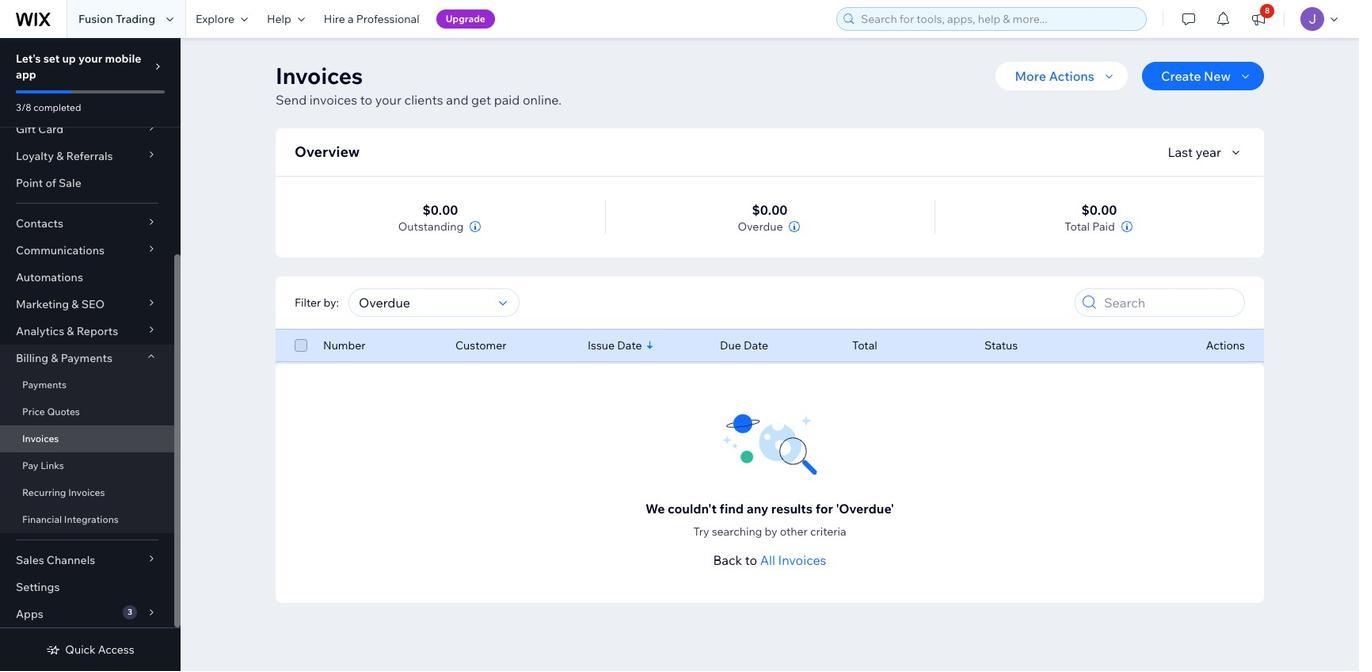 Task type: describe. For each thing, give the bounding box(es) containing it.
1 vertical spatial to
[[745, 552, 758, 568]]

financial integrations
[[22, 513, 119, 525]]

referrals
[[66, 149, 113, 163]]

payments inside 'link'
[[22, 379, 67, 391]]

pay links
[[22, 460, 64, 471]]

marketing
[[16, 297, 69, 311]]

total for total paid
[[1065, 219, 1090, 234]]

sales channels button
[[0, 547, 174, 574]]

overview
[[295, 143, 360, 161]]

criteria
[[811, 525, 847, 539]]

analytics
[[16, 324, 64, 338]]

for
[[816, 501, 833, 517]]

searching
[[712, 525, 763, 539]]

clients
[[405, 92, 443, 108]]

more actions
[[1015, 68, 1095, 84]]

hire
[[324, 12, 345, 26]]

back to all invoices
[[713, 552, 827, 568]]

by
[[765, 525, 778, 539]]

apps
[[16, 607, 43, 621]]

paid
[[1093, 219, 1115, 234]]

create new
[[1161, 68, 1231, 84]]

date for due date
[[744, 338, 769, 353]]

due
[[720, 338, 741, 353]]

financial
[[22, 513, 62, 525]]

year
[[1196, 144, 1222, 160]]

marketing & seo
[[16, 297, 105, 311]]

point of sale
[[16, 176, 81, 190]]

integrations
[[64, 513, 119, 525]]

help
[[267, 12, 291, 26]]

status
[[985, 338, 1018, 353]]

sales channels
[[16, 553, 95, 567]]

mobile
[[105, 52, 141, 66]]

8 button
[[1242, 0, 1276, 38]]

by:
[[324, 296, 339, 310]]

outstanding
[[398, 219, 464, 234]]

point
[[16, 176, 43, 190]]

links
[[41, 460, 64, 471]]

issue
[[588, 338, 615, 353]]

more
[[1015, 68, 1047, 84]]

payments inside popup button
[[61, 351, 112, 365]]

couldn't
[[668, 501, 717, 517]]

price quotes link
[[0, 399, 174, 425]]

quick
[[65, 643, 96, 657]]

billing & payments
[[16, 351, 112, 365]]

pay
[[22, 460, 38, 471]]

we couldn't find any results for 'overdue' try searching by other criteria
[[646, 501, 894, 539]]

quick access
[[65, 643, 134, 657]]

loyalty & referrals
[[16, 149, 113, 163]]

sale
[[59, 176, 81, 190]]

invoices
[[310, 92, 357, 108]]

& for analytics
[[67, 324, 74, 338]]

gift card
[[16, 122, 64, 136]]

create new button
[[1142, 62, 1265, 90]]

paid
[[494, 92, 520, 108]]

new
[[1204, 68, 1231, 84]]

app
[[16, 67, 36, 82]]

completed
[[33, 101, 81, 113]]

& for billing
[[51, 351, 58, 365]]

invoices down other at the right bottom of page
[[778, 552, 827, 568]]

invoices send invoices to your clients and get paid online.
[[276, 62, 562, 108]]

invoices up pay links
[[22, 433, 59, 445]]

access
[[98, 643, 134, 657]]

create
[[1161, 68, 1202, 84]]

settings link
[[0, 574, 174, 601]]

overdue
[[738, 219, 783, 234]]

set
[[43, 52, 60, 66]]

settings
[[16, 580, 60, 594]]

help button
[[257, 0, 314, 38]]

total paid
[[1065, 219, 1115, 234]]

last year button
[[1168, 143, 1246, 162]]

invoices inside invoices send invoices to your clients and get paid online.
[[276, 62, 363, 90]]

pay links link
[[0, 452, 174, 479]]

3/8
[[16, 101, 31, 113]]

$0.00 for overdue
[[752, 202, 788, 218]]

contacts button
[[0, 210, 174, 237]]

to inside invoices send invoices to your clients and get paid online.
[[360, 92, 372, 108]]

'overdue'
[[836, 501, 894, 517]]

issue date
[[588, 338, 642, 353]]

fusion trading
[[78, 12, 155, 26]]

last
[[1168, 144, 1193, 160]]

channels
[[47, 553, 95, 567]]

loyalty
[[16, 149, 54, 163]]

analytics & reports
[[16, 324, 118, 338]]

sales
[[16, 553, 44, 567]]

date for issue date
[[617, 338, 642, 353]]

up
[[62, 52, 76, 66]]



Task type: locate. For each thing, give the bounding box(es) containing it.
invoices up the invoices
[[276, 62, 363, 90]]

a
[[348, 12, 354, 26]]

we
[[646, 501, 665, 517]]

contacts
[[16, 216, 63, 231]]

of
[[46, 176, 56, 190]]

hire a professional link
[[314, 0, 429, 38]]

Search for tools, apps, help & more... field
[[857, 8, 1142, 30]]

total
[[1065, 219, 1090, 234], [853, 338, 878, 353]]

invoices link
[[0, 425, 174, 452]]

& right loyalty
[[56, 149, 64, 163]]

payments up price quotes
[[22, 379, 67, 391]]

0 vertical spatial your
[[78, 52, 102, 66]]

& inside popup button
[[67, 324, 74, 338]]

1 vertical spatial payments
[[22, 379, 67, 391]]

actions down search field
[[1206, 338, 1246, 353]]

loyalty & referrals button
[[0, 143, 174, 170]]

1 date from the left
[[617, 338, 642, 353]]

recurring invoices
[[22, 486, 105, 498]]

quick access button
[[46, 643, 134, 657]]

0 vertical spatial payments
[[61, 351, 112, 365]]

marketing & seo button
[[0, 291, 174, 318]]

any
[[747, 501, 769, 517]]

results
[[772, 501, 813, 517]]

billing
[[16, 351, 48, 365]]

card
[[38, 122, 64, 136]]

payments link
[[0, 372, 174, 399]]

0 horizontal spatial total
[[853, 338, 878, 353]]

1 horizontal spatial your
[[375, 92, 402, 108]]

all invoices button
[[760, 551, 827, 570]]

0 horizontal spatial to
[[360, 92, 372, 108]]

to
[[360, 92, 372, 108], [745, 552, 758, 568]]

1 vertical spatial total
[[853, 338, 878, 353]]

0 horizontal spatial actions
[[1049, 68, 1095, 84]]

1 vertical spatial actions
[[1206, 338, 1246, 353]]

actions right more
[[1049, 68, 1095, 84]]

online.
[[523, 92, 562, 108]]

to right the invoices
[[360, 92, 372, 108]]

0 horizontal spatial date
[[617, 338, 642, 353]]

point of sale link
[[0, 170, 174, 197]]

Search field
[[1100, 289, 1240, 316]]

your inside invoices send invoices to your clients and get paid online.
[[375, 92, 402, 108]]

3 $0.00 from the left
[[1082, 202, 1118, 218]]

& left reports
[[67, 324, 74, 338]]

reports
[[77, 324, 118, 338]]

total for total
[[853, 338, 878, 353]]

1 horizontal spatial total
[[1065, 219, 1090, 234]]

$0.00 for total paid
[[1082, 202, 1118, 218]]

1 $0.00 from the left
[[423, 202, 458, 218]]

to left all
[[745, 552, 758, 568]]

get
[[471, 92, 491, 108]]

$0.00 up paid
[[1082, 202, 1118, 218]]

number
[[323, 338, 366, 353]]

1 horizontal spatial date
[[744, 338, 769, 353]]

date right due
[[744, 338, 769, 353]]

payments down analytics & reports popup button
[[61, 351, 112, 365]]

other
[[780, 525, 808, 539]]

automations
[[16, 270, 83, 284]]

& left seo
[[72, 297, 79, 311]]

recurring
[[22, 486, 66, 498]]

billing & payments button
[[0, 345, 174, 372]]

seo
[[81, 297, 105, 311]]

0 vertical spatial total
[[1065, 219, 1090, 234]]

fusion
[[78, 12, 113, 26]]

due date
[[720, 338, 769, 353]]

explore
[[196, 12, 235, 26]]

$0.00 for outstanding
[[423, 202, 458, 218]]

invoices
[[276, 62, 363, 90], [22, 433, 59, 445], [68, 486, 105, 498], [778, 552, 827, 568]]

None field
[[354, 289, 494, 316]]

actions inside button
[[1049, 68, 1095, 84]]

$0.00 up overdue
[[752, 202, 788, 218]]

actions
[[1049, 68, 1095, 84], [1206, 338, 1246, 353]]

and
[[446, 92, 469, 108]]

back
[[713, 552, 743, 568]]

invoices down pay links link
[[68, 486, 105, 498]]

& right billing
[[51, 351, 58, 365]]

1 horizontal spatial actions
[[1206, 338, 1246, 353]]

last year
[[1168, 144, 1222, 160]]

3
[[128, 607, 132, 617]]

& for marketing
[[72, 297, 79, 311]]

1 horizontal spatial $0.00
[[752, 202, 788, 218]]

your right up
[[78, 52, 102, 66]]

upgrade button
[[436, 10, 495, 29]]

financial integrations link
[[0, 506, 174, 533]]

your left clients
[[375, 92, 402, 108]]

$0.00
[[423, 202, 458, 218], [752, 202, 788, 218], [1082, 202, 1118, 218]]

$0.00 up outstanding
[[423, 202, 458, 218]]

date
[[617, 338, 642, 353], [744, 338, 769, 353]]

try
[[694, 525, 710, 539]]

sidebar element
[[0, 0, 181, 671]]

your
[[78, 52, 102, 66], [375, 92, 402, 108]]

0 vertical spatial actions
[[1049, 68, 1095, 84]]

0 vertical spatial to
[[360, 92, 372, 108]]

analytics & reports button
[[0, 318, 174, 345]]

hire a professional
[[324, 12, 420, 26]]

0 horizontal spatial your
[[78, 52, 102, 66]]

gift card button
[[0, 116, 174, 143]]

filter
[[295, 296, 321, 310]]

recurring invoices link
[[0, 479, 174, 506]]

0 horizontal spatial $0.00
[[423, 202, 458, 218]]

automations link
[[0, 264, 174, 291]]

1 horizontal spatial to
[[745, 552, 758, 568]]

2 date from the left
[[744, 338, 769, 353]]

1 vertical spatial your
[[375, 92, 402, 108]]

8
[[1265, 6, 1270, 16]]

quotes
[[47, 406, 80, 418]]

customer
[[456, 338, 507, 353]]

& for loyalty
[[56, 149, 64, 163]]

3/8 completed
[[16, 101, 81, 113]]

let's set up your mobile app
[[16, 52, 141, 82]]

None checkbox
[[295, 336, 307, 355]]

2 $0.00 from the left
[[752, 202, 788, 218]]

professional
[[356, 12, 420, 26]]

more actions button
[[996, 62, 1128, 90]]

& inside dropdown button
[[56, 149, 64, 163]]

price
[[22, 406, 45, 418]]

let's
[[16, 52, 41, 66]]

gift
[[16, 122, 36, 136]]

all
[[760, 552, 776, 568]]

date right issue
[[617, 338, 642, 353]]

your inside let's set up your mobile app
[[78, 52, 102, 66]]

2 horizontal spatial $0.00
[[1082, 202, 1118, 218]]

find
[[720, 501, 744, 517]]



Task type: vqa. For each thing, say whether or not it's contained in the screenshot.
PAY LINKS
yes



